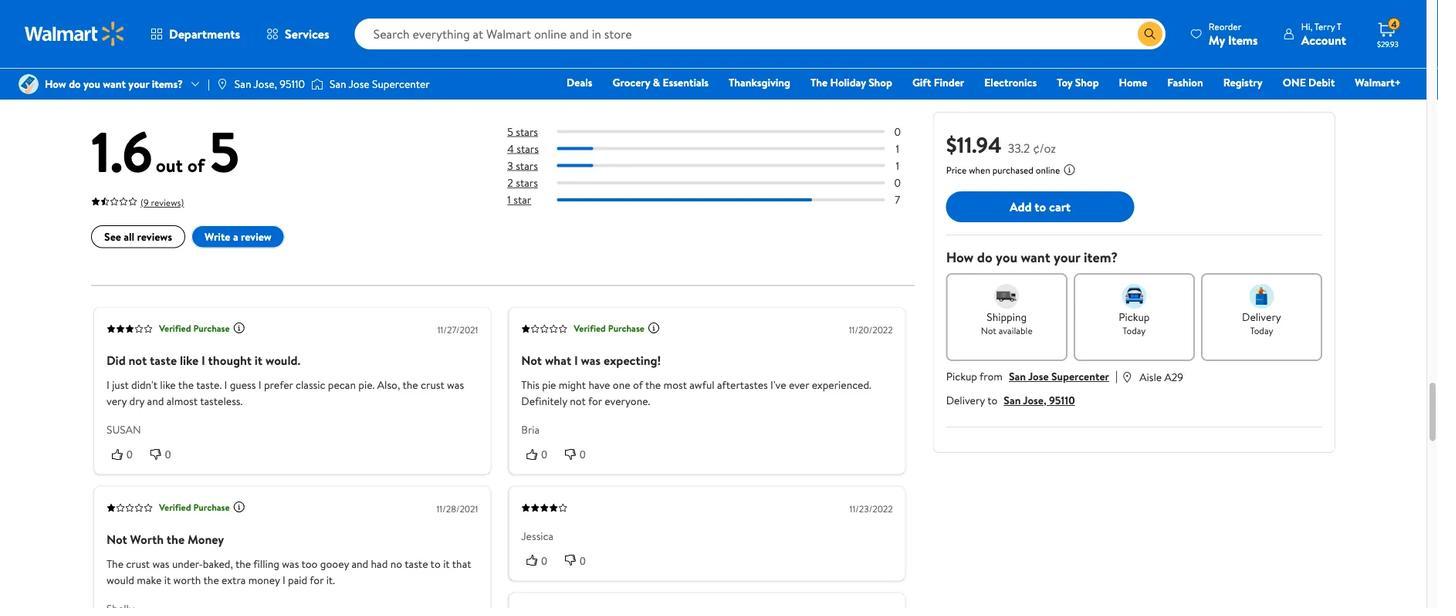 Task type: locate. For each thing, give the bounding box(es) containing it.
1 vertical spatial want
[[1021, 248, 1051, 267]]

items
[[1228, 31, 1258, 48]]

today down intent image for delivery on the right of the page
[[1250, 324, 1273, 337]]

worth
[[173, 573, 201, 588]]

0 horizontal spatial jose
[[349, 76, 370, 91]]

of right the one
[[633, 378, 643, 393]]

product group
[[94, 0, 278, 43], [300, 0, 484, 43]]

0 horizontal spatial 4
[[507, 141, 514, 156]]

1 horizontal spatial it
[[255, 352, 263, 369]]

0 vertical spatial verified purchase information image
[[233, 322, 245, 335]]

pickup
[[1119, 310, 1150, 325], [946, 369, 977, 384]]

$11.94
[[946, 129, 1002, 159]]

departments
[[169, 25, 240, 42]]

you
[[83, 76, 100, 91], [996, 248, 1018, 267]]

0 horizontal spatial for
[[310, 573, 324, 588]]

shop right holiday
[[869, 75, 892, 90]]

1 progress bar from the top
[[557, 131, 885, 134]]

0 vertical spatial delivery
[[1242, 310, 1281, 325]]

add to cart button
[[946, 191, 1134, 222]]

1 horizontal spatial for
[[588, 394, 602, 409]]

1 horizontal spatial  image
[[311, 76, 324, 92]]

2 verified purchase information image from the top
[[233, 501, 245, 514]]

and inside the crust was under-baked, the filling was too gooey and had no taste to it that would make it worth the extra money i paid for it.
[[352, 557, 368, 572]]

0 vertical spatial reviews
[[174, 69, 235, 95]]

i left just
[[107, 378, 109, 393]]

2 vertical spatial not
[[107, 531, 127, 548]]

of right out
[[187, 152, 205, 178]]

0 horizontal spatial the
[[107, 557, 124, 572]]

you down walmart image
[[83, 76, 100, 91]]

customer
[[91, 69, 170, 95]]

 image
[[19, 74, 39, 94]]

the left most
[[645, 378, 661, 393]]

shop right toy
[[1075, 75, 1099, 90]]

1 vertical spatial to
[[988, 393, 998, 408]]

want for item?
[[1021, 248, 1051, 267]]

stars for 5 stars
[[516, 124, 538, 139]]

one
[[613, 378, 630, 393]]

guess
[[230, 378, 256, 393]]

to left that
[[431, 557, 441, 572]]

crust right also,
[[421, 378, 445, 393]]

not right did
[[129, 352, 147, 369]]

5 right out
[[209, 113, 239, 190]]

0 vertical spatial crust
[[421, 378, 445, 393]]

stars right the 3
[[516, 158, 538, 173]]

for down have
[[588, 394, 602, 409]]

0 horizontal spatial product group
[[94, 0, 278, 43]]

product group up customer reviews & ratings
[[94, 0, 278, 43]]

jose up san jose, 95110 button
[[1028, 369, 1049, 384]]

jose right ratings
[[349, 76, 370, 91]]

verified purchase information image up thought
[[233, 322, 245, 335]]

1.6 out of 5
[[91, 113, 239, 190]]

crust inside i just didn't like the taste. i guess i prefer classic pecan pie. also, the crust was very dry and almost tasteless.
[[421, 378, 445, 393]]

want down add to cart button on the top right
[[1021, 248, 1051, 267]]

1 horizontal spatial the
[[811, 75, 828, 90]]

to inside the crust was under-baked, the filling was too gooey and had no taste to it that would make it worth the extra money i paid for it.
[[431, 557, 441, 572]]

0 vertical spatial and
[[147, 394, 164, 409]]

today down intent image for pickup
[[1123, 324, 1146, 337]]

1 vertical spatial and
[[352, 557, 368, 572]]

item?
[[1084, 248, 1118, 267]]

not left the available
[[981, 324, 997, 337]]

1 horizontal spatial how
[[946, 248, 974, 267]]

1 horizontal spatial of
[[633, 378, 643, 393]]

how for how do you want your items?
[[45, 76, 66, 91]]

your left items?
[[128, 76, 149, 91]]

1 horizontal spatial supercenter
[[1052, 369, 1109, 384]]

1 vertical spatial of
[[633, 378, 643, 393]]

1 vertical spatial you
[[996, 248, 1018, 267]]

what
[[545, 352, 571, 369]]

0 vertical spatial want
[[103, 76, 126, 91]]

1 vertical spatial 1
[[896, 158, 899, 173]]

1 vertical spatial jose,
[[1023, 393, 1047, 408]]

1 horizontal spatial today
[[1250, 324, 1273, 337]]

0 horizontal spatial to
[[431, 557, 441, 572]]

toy
[[1057, 75, 1073, 90]]

11/28/2021
[[437, 503, 478, 516]]

1 horizontal spatial your
[[1054, 248, 1081, 267]]

all
[[124, 230, 134, 245]]

and left had
[[352, 557, 368, 572]]

pie.
[[359, 378, 375, 393]]

2 horizontal spatial to
[[1035, 198, 1046, 215]]

1 vertical spatial pickup
[[946, 369, 977, 384]]

not for not what i was expecting!
[[521, 352, 542, 369]]

1 vertical spatial for
[[310, 573, 324, 588]]

0 vertical spatial jose,
[[254, 76, 277, 91]]

1 vertical spatial delivery
[[946, 393, 985, 408]]

to inside add to cart button
[[1035, 198, 1046, 215]]

1 vertical spatial like
[[160, 378, 176, 393]]

account
[[1301, 31, 1346, 48]]

for
[[588, 394, 602, 409], [310, 573, 324, 588]]

1 horizontal spatial product group
[[300, 0, 484, 43]]

 image
[[311, 76, 324, 92], [216, 78, 228, 90]]

the up would
[[107, 557, 124, 572]]

1 vertical spatial the
[[107, 557, 124, 572]]

pickup for pickup from san jose supercenter |
[[946, 369, 977, 384]]

& left ratings
[[239, 69, 252, 95]]

1 vertical spatial your
[[1054, 248, 1081, 267]]

0 vertical spatial pickup
[[1119, 310, 1150, 325]]

4 for 4 stars
[[507, 141, 514, 156]]

not for not worth the money
[[107, 531, 127, 548]]

2 product group from the left
[[300, 0, 484, 43]]

purchase left verified purchase information image
[[608, 322, 645, 336]]

san jose supercenter
[[330, 76, 430, 91]]

verified purchase information image up baked,
[[233, 501, 245, 514]]

1 horizontal spatial jose,
[[1023, 393, 1047, 408]]

0 horizontal spatial how
[[45, 76, 66, 91]]

like inside i just didn't like the taste. i guess i prefer classic pecan pie. also, the crust was very dry and almost tasteless.
[[160, 378, 176, 393]]

how do you want your items?
[[45, 76, 183, 91]]

grocery & essentials
[[613, 75, 709, 90]]

3 progress bar from the top
[[557, 165, 885, 168]]

had
[[371, 557, 388, 572]]

1 horizontal spatial delivery
[[1242, 310, 1281, 325]]

the inside the crust was under-baked, the filling was too gooey and had no taste to it that would make it worth the extra money i paid for it.
[[107, 557, 124, 572]]

did
[[107, 352, 126, 369]]

0 horizontal spatial like
[[160, 378, 176, 393]]

supercenter
[[372, 76, 430, 91], [1052, 369, 1109, 384]]

was inside i just didn't like the taste. i guess i prefer classic pecan pie. also, the crust was very dry and almost tasteless.
[[447, 378, 464, 393]]

 image for san jose, 95110
[[216, 78, 228, 90]]

purchase up did not taste like i thought it would.
[[193, 322, 230, 336]]

0 vertical spatial to
[[1035, 198, 1046, 215]]

pickup for pickup today
[[1119, 310, 1150, 325]]

1 vertical spatial crust
[[126, 557, 150, 572]]

do for how do you want your items?
[[69, 76, 81, 91]]

0 horizontal spatial crust
[[126, 557, 150, 572]]

0 horizontal spatial  image
[[216, 78, 228, 90]]

progress bar
[[557, 131, 885, 134], [557, 148, 885, 151], [557, 165, 885, 168], [557, 182, 885, 185], [557, 199, 885, 202]]

the left holiday
[[811, 75, 828, 90]]

too
[[301, 557, 318, 572]]

thanksgiving link
[[722, 74, 798, 91]]

the for the holiday shop
[[811, 75, 828, 90]]

0 horizontal spatial jose,
[[254, 76, 277, 91]]

like up taste.
[[180, 352, 199, 369]]

how do you want your item?
[[946, 248, 1118, 267]]

verified up did not taste like i thought it would.
[[159, 322, 191, 336]]

not left worth
[[107, 531, 127, 548]]

jose,
[[254, 76, 277, 91], [1023, 393, 1047, 408]]

purchase for i
[[193, 322, 230, 336]]

0 horizontal spatial pickup
[[946, 369, 977, 384]]

almost
[[167, 394, 198, 409]]

not
[[129, 352, 147, 369], [570, 394, 586, 409]]

95110 down "san jose supercenter" button
[[1049, 393, 1075, 408]]

1 horizontal spatial 4
[[1391, 18, 1397, 31]]

0 horizontal spatial want
[[103, 76, 126, 91]]

stars up 4 stars on the top left of page
[[516, 124, 538, 139]]

pie
[[542, 378, 556, 393]]

reviews down "departments"
[[174, 69, 235, 95]]

1 vertical spatial taste
[[405, 557, 428, 572]]

1 horizontal spatial taste
[[405, 557, 428, 572]]

0 horizontal spatial of
[[187, 152, 205, 178]]

verified for taste
[[159, 322, 191, 336]]

1 horizontal spatial you
[[996, 248, 1018, 267]]

33.2
[[1008, 139, 1030, 156]]

it
[[255, 352, 263, 369], [443, 557, 450, 572], [164, 573, 171, 588]]

services
[[285, 25, 329, 42]]

not down might
[[570, 394, 586, 409]]

 image right san jose, 95110
[[311, 76, 324, 92]]

Search search field
[[355, 19, 1166, 49]]

like for i
[[180, 352, 199, 369]]

intent image for delivery image
[[1250, 284, 1274, 309]]

1 horizontal spatial jose
[[1028, 369, 1049, 384]]

want left items?
[[103, 76, 126, 91]]

verified purchase information image
[[648, 322, 660, 335]]

1 horizontal spatial |
[[1116, 368, 1118, 384]]

verified
[[159, 322, 191, 336], [574, 322, 606, 336], [159, 501, 191, 515]]

not up "this"
[[521, 352, 542, 369]]

aisle
[[1140, 369, 1162, 384]]

i right the guess
[[258, 378, 261, 393]]

verified for the
[[159, 501, 191, 515]]

1 vertical spatial verified purchase information image
[[233, 501, 245, 514]]

1 product group from the left
[[94, 0, 278, 43]]

1 horizontal spatial do
[[977, 248, 993, 267]]

do down walmart image
[[69, 76, 81, 91]]

1 vertical spatial |
[[1116, 368, 1118, 384]]

today for pickup
[[1123, 324, 1146, 337]]

verified purchase information image
[[233, 322, 245, 335], [233, 501, 245, 514]]

i up tasteless.
[[224, 378, 227, 393]]

5 up 4 stars on the top left of page
[[507, 124, 513, 139]]

0 vertical spatial |
[[208, 76, 210, 91]]

4 up the 3
[[507, 141, 514, 156]]

paid
[[288, 573, 307, 588]]

0 horizontal spatial not
[[129, 352, 147, 369]]

stars right 2
[[516, 175, 538, 191]]

0 vertical spatial the
[[811, 75, 828, 90]]

1 vertical spatial 95110
[[1049, 393, 1075, 408]]

was up paid
[[282, 557, 299, 572]]

1 vertical spatial do
[[977, 248, 993, 267]]

3
[[507, 158, 513, 173]]

1 horizontal spatial not
[[521, 352, 542, 369]]

see all reviews
[[104, 230, 172, 245]]

1 shop from the left
[[869, 75, 892, 90]]

was down 11/27/2021
[[447, 378, 464, 393]]

taste right no
[[405, 557, 428, 572]]

gift finder link
[[906, 74, 971, 91]]

1 vertical spatial it
[[443, 557, 450, 572]]

1 horizontal spatial like
[[180, 352, 199, 369]]

delivery down intent image for delivery on the right of the page
[[1242, 310, 1281, 325]]

add
[[1010, 198, 1032, 215]]

0 horizontal spatial reviews
[[137, 230, 172, 245]]

1 horizontal spatial to
[[988, 393, 998, 408]]

pickup inside pickup from san jose supercenter |
[[946, 369, 977, 384]]

i inside the crust was under-baked, the filling was too gooey and had no taste to it that would make it worth the extra money i paid for it.
[[283, 573, 285, 588]]

0 vertical spatial not
[[981, 324, 997, 337]]

0 vertical spatial you
[[83, 76, 100, 91]]

verified purchase up did not taste like i thought it would.
[[159, 322, 230, 336]]

4 up $29.93
[[1391, 18, 1397, 31]]

5 progress bar from the top
[[557, 199, 885, 202]]

thought
[[208, 352, 252, 369]]

product group up san jose supercenter
[[300, 0, 484, 43]]

verified up not what i was expecting!
[[574, 322, 606, 336]]

0 vertical spatial how
[[45, 76, 66, 91]]

it left that
[[443, 557, 450, 572]]

(9 reviews) link
[[91, 193, 184, 210]]

0 vertical spatial 1
[[896, 141, 899, 156]]

it right the make
[[164, 573, 171, 588]]

today inside delivery today
[[1250, 324, 1273, 337]]

2 horizontal spatial it
[[443, 557, 450, 572]]

pickup down intent image for pickup
[[1119, 310, 1150, 325]]

0 horizontal spatial not
[[107, 531, 127, 548]]

you up intent image for shipping
[[996, 248, 1018, 267]]

0 vertical spatial like
[[180, 352, 199, 369]]

| right items?
[[208, 76, 210, 91]]

1 vertical spatial jose
[[1028, 369, 1049, 384]]

crust inside the crust was under-baked, the filling was too gooey and had no taste to it that would make it worth the extra money i paid for it.
[[126, 557, 150, 572]]

1 vertical spatial not
[[570, 394, 586, 409]]

0 horizontal spatial delivery
[[946, 393, 985, 408]]

4 progress bar from the top
[[557, 182, 885, 185]]

$29.93
[[1377, 39, 1399, 49]]

purchase
[[193, 322, 230, 336], [608, 322, 645, 336], [193, 501, 230, 515]]

2 vertical spatial to
[[431, 557, 441, 572]]

3 stars
[[507, 158, 538, 173]]

| left aisle
[[1116, 368, 1118, 384]]

jose, down "services" popup button
[[254, 76, 277, 91]]

and inside i just didn't like the taste. i guess i prefer classic pecan pie. also, the crust was very dry and almost tasteless.
[[147, 394, 164, 409]]

one debit
[[1283, 75, 1335, 90]]

1 horizontal spatial and
[[352, 557, 368, 572]]

verified purchase up not what i was expecting!
[[574, 322, 645, 336]]

do up shipping
[[977, 248, 993, 267]]

deals link
[[560, 74, 600, 91]]

0 horizontal spatial 95110
[[280, 76, 305, 91]]

pickup left from on the right bottom
[[946, 369, 977, 384]]

and right dry
[[147, 394, 164, 409]]

1 horizontal spatial crust
[[421, 378, 445, 393]]

not worth the money
[[107, 531, 224, 548]]

2 today from the left
[[1250, 324, 1273, 337]]

legal information image
[[1063, 164, 1076, 176]]

san up delivery to san jose, 95110
[[1009, 369, 1026, 384]]

0 horizontal spatial your
[[128, 76, 149, 91]]

stars down 5 stars
[[517, 141, 539, 156]]

to down from on the right bottom
[[988, 393, 998, 408]]

awful
[[690, 378, 715, 393]]

& right 'grocery'
[[653, 75, 660, 90]]

aftertastes
[[717, 378, 768, 393]]

shop
[[869, 75, 892, 90], [1075, 75, 1099, 90]]

0 vertical spatial of
[[187, 152, 205, 178]]

1 today from the left
[[1123, 324, 1146, 337]]

progress bar for 3 stars
[[557, 165, 885, 168]]

very
[[107, 394, 127, 409]]

to for delivery
[[988, 393, 998, 408]]

the right also,
[[403, 378, 418, 393]]

2 progress bar from the top
[[557, 148, 885, 151]]

not inside shipping not available
[[981, 324, 997, 337]]

taste up didn't
[[150, 352, 177, 369]]

customer reviews & ratings
[[91, 69, 312, 95]]

1 vertical spatial supercenter
[[1052, 369, 1109, 384]]

reviews right all
[[137, 230, 172, 245]]

today inside pickup today
[[1123, 324, 1146, 337]]

0 horizontal spatial and
[[147, 394, 164, 409]]

i left paid
[[283, 573, 285, 588]]

how for how do you want your item?
[[946, 248, 974, 267]]

san jose, 95110 button
[[1004, 393, 1075, 408]]

delivery for today
[[1242, 310, 1281, 325]]

stars for 4 stars
[[517, 141, 539, 156]]

fashion link
[[1161, 74, 1210, 91]]

1 horizontal spatial want
[[1021, 248, 1051, 267]]

do
[[69, 76, 81, 91], [977, 248, 993, 267]]

your left item?
[[1054, 248, 1081, 267]]

0 horizontal spatial shop
[[869, 75, 892, 90]]

like for the
[[160, 378, 176, 393]]

stars for 2 stars
[[516, 175, 538, 191]]

san jose supercenter button
[[1009, 369, 1109, 384]]

0 horizontal spatial &
[[239, 69, 252, 95]]

to left cart
[[1035, 198, 1046, 215]]

jose, down pickup from san jose supercenter |
[[1023, 393, 1047, 408]]

might
[[559, 378, 586, 393]]

95110 down "services" popup button
[[280, 76, 305, 91]]

holiday
[[830, 75, 866, 90]]

progress bar for 5 stars
[[557, 131, 885, 134]]

 image left san jose, 95110
[[216, 78, 228, 90]]

hi, terry t account
[[1301, 20, 1346, 48]]

write
[[205, 230, 230, 245]]

verified up not worth the money
[[159, 501, 191, 515]]

1 vertical spatial not
[[521, 352, 542, 369]]

for left the it.
[[310, 573, 324, 588]]

it left would.
[[255, 352, 263, 369]]

delivery down from on the right bottom
[[946, 393, 985, 408]]

1 vertical spatial 4
[[507, 141, 514, 156]]

star
[[514, 193, 531, 208]]

of inside this pie might have one of the most awful aftertastes i've ever experienced. definitely not for everyone.
[[633, 378, 643, 393]]

1 verified purchase information image from the top
[[233, 322, 245, 335]]

the up under-
[[167, 531, 185, 548]]

crust up the make
[[126, 557, 150, 572]]

like up almost
[[160, 378, 176, 393]]

purchase for expecting!
[[608, 322, 645, 336]]

11/20/2022
[[849, 323, 893, 337]]

grocery & essentials link
[[606, 74, 716, 91]]



Task type: describe. For each thing, give the bounding box(es) containing it.
essentials
[[663, 75, 709, 90]]

under-
[[172, 557, 203, 572]]

1 for 3 stars
[[896, 158, 899, 173]]

when
[[969, 164, 990, 177]]

jose inside pickup from san jose supercenter |
[[1028, 369, 1049, 384]]

1 horizontal spatial &
[[653, 75, 660, 90]]

t
[[1337, 20, 1342, 33]]

ever
[[789, 378, 809, 393]]

supercenter inside pickup from san jose supercenter |
[[1052, 369, 1109, 384]]

no
[[390, 557, 402, 572]]

san jose, 95110
[[235, 76, 305, 91]]

the inside this pie might have one of the most awful aftertastes i've ever experienced. definitely not for everyone.
[[645, 378, 661, 393]]

didn't
[[131, 378, 157, 393]]

1 horizontal spatial 5
[[507, 124, 513, 139]]

of inside 1.6 out of 5
[[187, 152, 205, 178]]

that
[[452, 557, 471, 572]]

deals
[[567, 75, 593, 90]]

not what i was expecting!
[[521, 352, 661, 369]]

review
[[241, 230, 272, 245]]

terry
[[1315, 20, 1335, 33]]

intent image for pickup image
[[1122, 284, 1147, 309]]

intent image for shipping image
[[995, 284, 1019, 309]]

delivery to san jose, 95110
[[946, 393, 1075, 408]]

not inside this pie might have one of the most awful aftertastes i've ever experienced. definitely not for everyone.
[[570, 394, 586, 409]]

progress bar for 2 stars
[[557, 182, 885, 185]]

0 horizontal spatial taste
[[150, 352, 177, 369]]

price when purchased online
[[946, 164, 1060, 177]]

¢/oz
[[1033, 139, 1056, 156]]

2 shop from the left
[[1075, 75, 1099, 90]]

$11.94 33.2 ¢/oz
[[946, 129, 1056, 159]]

0 horizontal spatial 5
[[209, 113, 239, 190]]

it.
[[326, 573, 335, 588]]

toy shop
[[1057, 75, 1099, 90]]

your for items?
[[128, 76, 149, 91]]

Walmart Site-Wide search field
[[355, 19, 1166, 49]]

money
[[248, 573, 280, 588]]

you for how do you want your items?
[[83, 76, 100, 91]]

prefer
[[264, 378, 293, 393]]

verified for i
[[574, 322, 606, 336]]

search icon image
[[1144, 28, 1156, 40]]

your for item?
[[1054, 248, 1081, 267]]

the up almost
[[178, 378, 194, 393]]

2 stars
[[507, 175, 538, 191]]

home link
[[1112, 74, 1154, 91]]

1.6
[[91, 113, 153, 190]]

to for add
[[1035, 198, 1046, 215]]

finder
[[934, 75, 965, 90]]

gift
[[912, 75, 931, 90]]

purchase up money
[[193, 501, 230, 515]]

the holiday shop link
[[804, 74, 899, 91]]

stars for 3 stars
[[516, 158, 538, 173]]

1 vertical spatial reviews
[[137, 230, 172, 245]]

0 vertical spatial jose
[[349, 76, 370, 91]]

registry link
[[1217, 74, 1270, 91]]

verified purchase up money
[[159, 501, 230, 515]]

toy shop link
[[1050, 74, 1106, 91]]

pecan
[[328, 378, 356, 393]]

shipping
[[987, 310, 1027, 325]]

the up extra
[[235, 557, 251, 572]]

san right ratings
[[330, 76, 346, 91]]

1 star
[[507, 193, 531, 208]]

today for delivery
[[1250, 324, 1273, 337]]

0 vertical spatial not
[[129, 352, 147, 369]]

for inside this pie might have one of the most awful aftertastes i've ever experienced. definitely not for everyone.
[[588, 394, 602, 409]]

do for how do you want your item?
[[977, 248, 993, 267]]

walmart+
[[1355, 75, 1401, 90]]

want for items?
[[103, 76, 126, 91]]

this pie might have one of the most awful aftertastes i've ever experienced. definitely not for everyone.
[[521, 378, 872, 409]]

just
[[112, 378, 129, 393]]

pickup today
[[1119, 310, 1150, 337]]

a29
[[1165, 369, 1184, 384]]

you for how do you want your item?
[[996, 248, 1018, 267]]

1 for 4 stars
[[896, 141, 899, 156]]

purchased
[[993, 164, 1034, 177]]

(9
[[141, 196, 149, 210]]

for inside the crust was under-baked, the filling was too gooey and had no taste to it that would make it worth the extra money i paid for it.
[[310, 573, 324, 588]]

verified purchase for i
[[159, 322, 230, 336]]

one
[[1283, 75, 1306, 90]]

progress bar for 4 stars
[[557, 148, 885, 151]]

gift finder
[[912, 75, 965, 90]]

classic
[[296, 378, 325, 393]]

from
[[980, 369, 1003, 384]]

i right what
[[574, 352, 578, 369]]

0 vertical spatial it
[[255, 352, 263, 369]]

have
[[589, 378, 610, 393]]

would
[[107, 573, 134, 588]]

the for the crust was under-baked, the filling was too gooey and had no taste to it that would make it worth the extra money i paid for it.
[[107, 557, 124, 572]]

was up have
[[581, 352, 601, 369]]

departments button
[[137, 15, 253, 53]]

this
[[521, 378, 540, 393]]

san left ratings
[[235, 76, 251, 91]]

was up the make
[[152, 557, 169, 572]]

2 vertical spatial it
[[164, 573, 171, 588]]

san inside pickup from san jose supercenter |
[[1009, 369, 1026, 384]]

 image for san jose supercenter
[[311, 76, 324, 92]]

verified purchase for expecting!
[[574, 322, 645, 336]]

delivery for to
[[946, 393, 985, 408]]

progress bar for 1 star
[[557, 199, 885, 202]]

hi,
[[1301, 20, 1313, 33]]

i've
[[771, 378, 786, 393]]

baked,
[[203, 557, 233, 572]]

reorder
[[1209, 20, 1242, 33]]

verified purchase information image for like
[[233, 322, 245, 335]]

bria
[[521, 422, 540, 437]]

the down baked,
[[203, 573, 219, 588]]

i up taste.
[[201, 352, 205, 369]]

jessica
[[521, 529, 554, 544]]

fashion
[[1168, 75, 1203, 90]]

0 horizontal spatial |
[[208, 76, 210, 91]]

0 vertical spatial 95110
[[280, 76, 305, 91]]

7
[[895, 193, 900, 208]]

2 vertical spatial 1
[[507, 193, 511, 208]]

out
[[156, 152, 183, 178]]

tasteless.
[[200, 394, 243, 409]]

see all reviews link
[[91, 226, 185, 249]]

my
[[1209, 31, 1225, 48]]

i just didn't like the taste. i guess i prefer classic pecan pie. also, the crust was very dry and almost tasteless.
[[107, 378, 464, 409]]

(9 reviews)
[[141, 196, 184, 210]]

services button
[[253, 15, 343, 53]]

susan
[[107, 422, 141, 437]]

home
[[1119, 75, 1148, 90]]

available
[[999, 324, 1033, 337]]

did not taste like i thought it would.
[[107, 352, 301, 369]]

1 horizontal spatial reviews
[[174, 69, 235, 95]]

filling
[[253, 557, 279, 572]]

experienced.
[[812, 378, 872, 393]]

taste.
[[196, 378, 222, 393]]

price
[[946, 164, 967, 177]]

write a review
[[205, 230, 272, 245]]

taste inside the crust was under-baked, the filling was too gooey and had no taste to it that would make it worth the extra money i paid for it.
[[405, 557, 428, 572]]

verified purchase information image for money
[[233, 501, 245, 514]]

4 for 4
[[1391, 18, 1397, 31]]

0 vertical spatial supercenter
[[372, 76, 430, 91]]

registry
[[1224, 75, 1263, 90]]

shipping not available
[[981, 310, 1033, 337]]

everyone.
[[605, 394, 650, 409]]

walmart image
[[25, 22, 125, 46]]

the crust was under-baked, the filling was too gooey and had no taste to it that would make it worth the extra money i paid for it.
[[107, 557, 471, 588]]

definitely
[[521, 394, 567, 409]]

pickup from san jose supercenter |
[[946, 368, 1118, 384]]

san down pickup from san jose supercenter |
[[1004, 393, 1021, 408]]



Task type: vqa. For each thing, say whether or not it's contained in the screenshot.
the left Toys
no



